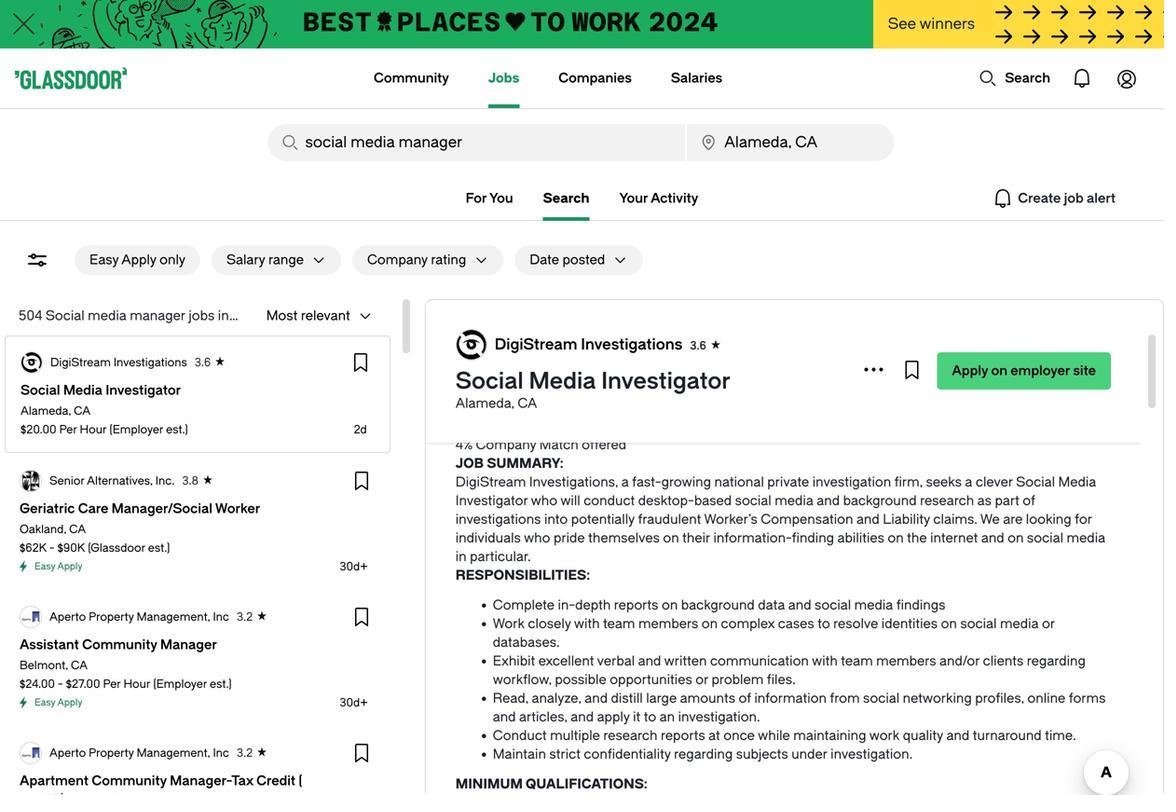 Task type: describe. For each thing, give the bounding box(es) containing it.
0 vertical spatial reports
[[614, 598, 659, 613]]

time.
[[1045, 728, 1077, 744]]

apply down $90k
[[57, 561, 82, 572]]

and up multiple
[[571, 709, 594, 725]]

aperto property management, inc for first the aperto property management, inc logo from the top
[[49, 611, 229, 624]]

1 horizontal spatial alameda,
[[232, 308, 291, 324]]

est.) for oakland, ca $62k - $90k (glassdoor est.)
[[148, 542, 170, 555]]

complex
[[721, 616, 775, 632]]

exhibit
[[493, 654, 535, 669]]

media up the resolve
[[855, 598, 893, 613]]

from
[[830, 691, 860, 706]]

job
[[456, 456, 484, 471]]

manager
[[130, 308, 185, 324]]

conduct
[[493, 728, 547, 744]]

desktop-
[[638, 493, 694, 509]]

0 horizontal spatial in
[[218, 308, 229, 324]]

2 inc from the top
[[213, 747, 229, 760]]

problem
[[712, 672, 764, 688]]

30d+ for 3.8
[[340, 560, 368, 573]]

date
[[530, 252, 559, 268]]

0 vertical spatial investigator
[[599, 344, 671, 359]]

seeks
[[926, 475, 962, 490]]

hour inside alameda, ca $20.00 per hour (employer est.)
[[80, 423, 107, 436]]

2 3.2 from the top
[[237, 747, 253, 760]]

private
[[768, 475, 810, 490]]

fast-
[[632, 475, 662, 490]]

potentially
[[571, 512, 635, 527]]

jobs link
[[488, 48, 520, 108]]

504
[[19, 308, 42, 324]]

none field the search location
[[687, 124, 895, 161]]

in-
[[558, 598, 575, 613]]

amounts
[[680, 691, 736, 706]]

maintaining
[[794, 728, 867, 744]]

open filter menu image
[[26, 249, 48, 271]]

digistream investigations for the rightmost digistream investigations logo
[[495, 336, 683, 353]]

opportunities
[[610, 672, 693, 688]]

1 horizontal spatial to
[[818, 616, 830, 632]]

at
[[709, 728, 720, 744]]

location:
[[498, 363, 559, 378]]

investigations for digistream investigations logo within the jobs list element
[[114, 356, 187, 369]]

easy for aperto
[[34, 697, 55, 708]]

easy inside "button"
[[90, 252, 119, 268]]

2 property from the top
[[89, 747, 134, 760]]

Search location field
[[687, 124, 895, 161]]

insurance
[[809, 419, 870, 434]]

online
[[1028, 691, 1066, 706]]

complete in-depth reports on background data and social media findings work closely with team members on complex cases to resolve identities on social media or databases. exhibit excellent verbal and written communication with team members and/or clients regarding workflow, possible opportunities or problem files. read, analyze, and distill large amounts of information from social networking profiles, online forms and articles, and apply it to an investigation. conduct multiple research reports at once while maintaining work quality and turnaround time. maintain strict confidentiality regarding subjects under investigation.
[[493, 598, 1106, 762]]

jobs list element
[[4, 335, 391, 795]]

multiple
[[550, 728, 600, 744]]

company inside dropdown button
[[367, 252, 428, 268]]

on down are
[[1008, 530, 1024, 546]]

0 vertical spatial media
[[558, 344, 596, 359]]

social down looking
[[1027, 530, 1064, 546]]

for you link
[[466, 187, 513, 210]]

rating
[[431, 252, 466, 268]]

clients
[[983, 654, 1024, 669]]

easy apply for $90k
[[34, 561, 82, 572]]

ca for oakland, ca $62k - $90k (glassdoor est.)
[[69, 523, 86, 536]]

apply on employer site
[[952, 363, 1096, 379]]

per inside alameda, ca $20.00 per hour (employer est.)
[[59, 423, 77, 436]]

0 horizontal spatial members
[[639, 616, 699, 632]]

read,
[[493, 691, 529, 706]]

verbal
[[597, 654, 635, 669]]

$20.00/hour
[[661, 381, 739, 397]]

summary:
[[487, 456, 564, 471]]

3.6 for digistream investigations logo within the jobs list element
[[195, 356, 211, 369]]

networking
[[903, 691, 972, 706]]

will
[[561, 493, 581, 509]]

1 3.2 from the top
[[237, 611, 253, 624]]

1 horizontal spatial reports
[[661, 728, 705, 744]]

depth
[[575, 598, 611, 613]]

and/or
[[940, 654, 980, 669]]

0 vertical spatial team
[[603, 616, 635, 632]]

1 management, from the top
[[137, 611, 210, 624]]

background inside digistream investigations, bay area. position: social media investigator office location: oakland, ca (hybrid role) starting hourly compensation: $20.00/hour weekly work schedule health, dental, vision, fsa, and life insurance offered, and 401k retirement plan with 4% company match offered job summary: digistream investigations, a fast-growing national private investigation firm, seeks a clever social media investigator who will conduct desktop-based social media and background research as part of investigations into potentially fraudulent worker's compensation and liability claims. we are looking for individuals who pride themselves on their information-finding abilities on the internet and on social media in particular. responsibilities:
[[843, 493, 917, 509]]

profiles,
[[975, 691, 1025, 706]]

posted
[[563, 252, 605, 268]]

apply inside "button"
[[121, 252, 156, 268]]

4%
[[456, 437, 473, 453]]

lottie animation container image inside search button
[[979, 69, 998, 88]]

data
[[758, 598, 785, 613]]

see
[[888, 15, 916, 33]]

for
[[466, 191, 487, 206]]

504 social media manager jobs in alameda, ca
[[19, 308, 313, 324]]

2 aperto property management, inc logo image from the top
[[21, 743, 41, 764]]

abilities
[[838, 530, 885, 546]]

est.) inside belmont, ca $24.00 - $27.00 per hour (employer est.)
[[210, 678, 232, 691]]

oakland, inside oakland, ca $62k - $90k (glassdoor est.)
[[20, 523, 66, 536]]

ca for belmont, ca $24.00 - $27.00 per hour (employer est.)
[[71, 659, 88, 672]]

employer
[[1011, 363, 1070, 379]]

strict
[[549, 747, 581, 762]]

30d+ for 3.2
[[340, 696, 368, 709]]

social up 'location:'
[[515, 344, 554, 359]]

digistream down job
[[456, 475, 526, 490]]

an
[[660, 709, 675, 725]]

1 a from the left
[[622, 475, 629, 490]]

on down fraudulent
[[663, 530, 679, 546]]

digistream up 'location:'
[[495, 336, 578, 353]]

themselves
[[588, 530, 660, 546]]

offered,
[[874, 419, 921, 434]]

and up the opportunities
[[638, 654, 661, 669]]

hourly
[[512, 381, 555, 397]]

social up and/or
[[961, 616, 997, 632]]

growing
[[662, 475, 711, 490]]

and left 401k
[[925, 419, 948, 434]]

(employer inside alameda, ca $20.00 per hour (employer est.)
[[109, 423, 163, 436]]

winners
[[920, 15, 975, 33]]

relevant
[[301, 308, 350, 324]]

apply on employer site button
[[937, 352, 1111, 390]]

1 vertical spatial search
[[543, 191, 590, 206]]

- for $27.00
[[58, 678, 63, 691]]

1 vertical spatial team
[[841, 654, 873, 669]]

site
[[1073, 363, 1096, 379]]

1 horizontal spatial or
[[1042, 616, 1055, 632]]

fsa,
[[723, 419, 753, 434]]

1 aperto from the top
[[49, 611, 86, 624]]

work
[[870, 728, 900, 744]]

looking
[[1026, 512, 1072, 527]]

weekly
[[456, 400, 502, 415]]

turnaround
[[973, 728, 1042, 744]]

2 a from the left
[[965, 475, 973, 490]]

1 vertical spatial investigations,
[[529, 475, 618, 490]]

ca inside social media investigator alameda, ca
[[518, 396, 537, 411]]

belmont, ca $24.00 - $27.00 per hour (employer est.)
[[20, 659, 232, 691]]

only
[[160, 252, 186, 268]]

ca
[[620, 363, 638, 378]]

search inside button
[[1005, 70, 1051, 86]]

on left complex
[[702, 616, 718, 632]]

starting
[[456, 381, 509, 397]]

activity
[[651, 191, 699, 206]]

in inside digistream investigations, bay area. position: social media investigator office location: oakland, ca (hybrid role) starting hourly compensation: $20.00/hour weekly work schedule health, dental, vision, fsa, and life insurance offered, and 401k retirement plan with 4% company match offered job summary: digistream investigations, a fast-growing national private investigation firm, seeks a clever social media investigator who will conduct desktop-based social media and background research as part of investigations into potentially fraudulent worker's compensation and liability claims. we are looking for individuals who pride themselves on their information-finding abilities on the internet and on social media in particular. responsibilities:
[[456, 549, 467, 565]]

social right 504
[[46, 308, 85, 324]]

ca down range
[[294, 308, 313, 324]]

with for retirement
[[1079, 419, 1104, 434]]

easy apply only
[[90, 252, 186, 268]]

and down read,
[[493, 709, 516, 725]]

excellent
[[539, 654, 594, 669]]

0 horizontal spatial or
[[696, 672, 709, 688]]

on up 'written'
[[662, 598, 678, 613]]

and up abilities
[[857, 512, 880, 527]]

companies
[[559, 70, 632, 86]]

salaries
[[671, 70, 723, 86]]

salary range button
[[212, 245, 304, 275]]

1 vertical spatial regarding
[[674, 747, 733, 762]]

part
[[995, 493, 1020, 509]]

none field search keyword
[[268, 124, 685, 161]]

large
[[646, 691, 677, 706]]

2 vertical spatial media
[[1059, 475, 1097, 490]]

most relevant
[[266, 308, 350, 324]]

most
[[266, 308, 298, 324]]

media down private
[[775, 493, 814, 509]]

media down for
[[1067, 530, 1106, 546]]

search button
[[970, 60, 1060, 97]]

community link
[[374, 48, 449, 108]]

and up compensation
[[817, 493, 840, 509]]

particular.
[[470, 549, 531, 565]]



Task type: vqa. For each thing, say whether or not it's contained in the screenshot.
that in After 2 years of being "the best PM our company has ever had" I was promoted to Dir of PM. Yesterday I found out that half my team of PMs make more money than me with my new salary and have more PTO t
no



Task type: locate. For each thing, give the bounding box(es) containing it.
1 vertical spatial aperto
[[49, 747, 86, 760]]

and left life
[[756, 419, 779, 434]]

per right $27.00
[[103, 678, 121, 691]]

responsibilities:
[[456, 568, 590, 583]]

who up into on the bottom left of the page
[[531, 493, 558, 509]]

senior
[[49, 475, 84, 488]]

on inside 'button'
[[992, 363, 1008, 379]]

alameda, down salary range popup button
[[232, 308, 291, 324]]

companies link
[[559, 48, 632, 108]]

pride
[[554, 530, 585, 546]]

1 vertical spatial 3.6
[[195, 356, 211, 369]]

per inside belmont, ca $24.00 - $27.00 per hour (employer est.)
[[103, 678, 121, 691]]

0 horizontal spatial a
[[622, 475, 629, 490]]

complete
[[493, 598, 555, 613]]

1 horizontal spatial background
[[843, 493, 917, 509]]

0 vertical spatial hour
[[80, 423, 107, 436]]

0 vertical spatial oakland,
[[562, 363, 617, 378]]

1 vertical spatial background
[[681, 598, 755, 613]]

easy for senior
[[34, 561, 55, 572]]

1 vertical spatial investigator
[[601, 368, 731, 394]]

ca up $27.00
[[71, 659, 88, 672]]

apply down $27.00
[[57, 697, 82, 708]]

databases.
[[493, 635, 560, 650]]

and
[[756, 419, 779, 434], [925, 419, 948, 434], [817, 493, 840, 509], [857, 512, 880, 527], [982, 530, 1005, 546], [789, 598, 812, 613], [638, 654, 661, 669], [585, 691, 608, 706], [493, 709, 516, 725], [571, 709, 594, 725], [947, 728, 970, 744]]

research
[[920, 493, 974, 509], [604, 728, 658, 744]]

(employer
[[109, 423, 163, 436], [153, 678, 207, 691]]

work down complete
[[493, 616, 525, 632]]

0 vertical spatial management,
[[137, 611, 210, 624]]

media up social media investigator alameda, ca
[[558, 344, 596, 359]]

social up the weekly
[[456, 368, 524, 394]]

3.6 up role)
[[690, 339, 707, 352]]

0 horizontal spatial with
[[574, 616, 600, 632]]

team down the resolve
[[841, 654, 873, 669]]

investigation. up at
[[678, 709, 760, 725]]

1 vertical spatial investigations
[[114, 356, 187, 369]]

clever
[[976, 475, 1013, 490]]

0 vertical spatial -
[[49, 542, 55, 555]]

research inside complete in-depth reports on background data and social media findings work closely with team members on complex cases to resolve identities on social media or databases. exhibit excellent verbal and written communication with team members and/or clients regarding workflow, possible opportunities or problem files. read, analyze, and distill large amounts of information from social networking profiles, online forms and articles, and apply it to an investigation. conduct multiple research reports at once while maintaining work quality and turnaround time. maintain strict confidentiality regarding subjects under investigation.
[[604, 728, 658, 744]]

1 vertical spatial easy
[[34, 561, 55, 572]]

their
[[683, 530, 710, 546]]

with up from on the right of the page
[[812, 654, 838, 669]]

0 vertical spatial per
[[59, 423, 77, 436]]

regarding
[[1027, 654, 1086, 669], [674, 747, 733, 762]]

1 inc from the top
[[213, 611, 229, 624]]

0 vertical spatial research
[[920, 493, 974, 509]]

0 vertical spatial investigation.
[[678, 709, 760, 725]]

and up cases
[[789, 598, 812, 613]]

salary
[[227, 252, 265, 268]]

1 30d+ from the top
[[340, 560, 368, 573]]

into
[[544, 512, 568, 527]]

3.6 inside jobs list element
[[195, 356, 211, 369]]

401k
[[951, 419, 978, 434]]

search
[[1005, 70, 1051, 86], [543, 191, 590, 206]]

0 vertical spatial members
[[639, 616, 699, 632]]

investigation. down work
[[831, 747, 913, 762]]

in
[[218, 308, 229, 324], [456, 549, 467, 565]]

on left the employer
[[992, 363, 1008, 379]]

inc
[[213, 611, 229, 624], [213, 747, 229, 760]]

for you
[[466, 191, 513, 206]]

- inside oakland, ca $62k - $90k (glassdoor est.)
[[49, 542, 55, 555]]

investigator
[[599, 344, 671, 359], [601, 368, 731, 394], [456, 493, 528, 509]]

1 vertical spatial research
[[604, 728, 658, 744]]

findings
[[897, 598, 946, 613]]

in down individuals
[[456, 549, 467, 565]]

research inside digistream investigations, bay area. position: social media investigator office location: oakland, ca (hybrid role) starting hourly compensation: $20.00/hour weekly work schedule health, dental, vision, fsa, and life insurance offered, and 401k retirement plan with 4% company match offered job summary: digistream investigations, a fast-growing national private investigation firm, seeks a clever social media investigator who will conduct desktop-based social media and background research as part of investigations into potentially fraudulent worker's compensation and liability claims. we are looking for individuals who pride themselves on their information-finding abilities on the internet and on social media in particular. responsibilities:
[[920, 493, 974, 509]]

2 aperto from the top
[[49, 747, 86, 760]]

ca inside oakland, ca $62k - $90k (glassdoor est.)
[[69, 523, 86, 536]]

alameda, up $20.00
[[21, 405, 71, 418]]

once
[[724, 728, 755, 744]]

0 horizontal spatial investigations
[[114, 356, 187, 369]]

social right from on the right of the page
[[863, 691, 900, 706]]

of down problem
[[739, 691, 751, 706]]

media inside social media investigator alameda, ca
[[529, 368, 596, 394]]

1 horizontal spatial in
[[456, 549, 467, 565]]

aperto property management, inc for 1st the aperto property management, inc logo from the bottom of the jobs list element
[[49, 747, 229, 760]]

media up schedule on the bottom
[[529, 368, 596, 394]]

1 vertical spatial who
[[524, 530, 551, 546]]

lottie animation container image
[[299, 48, 375, 106], [299, 48, 375, 106], [1060, 56, 1105, 101], [979, 69, 998, 88]]

2 vertical spatial investigator
[[456, 493, 528, 509]]

1 vertical spatial to
[[644, 709, 657, 725]]

2d
[[354, 423, 367, 436]]

0 horizontal spatial alameda,
[[21, 405, 71, 418]]

investigations down manager
[[114, 356, 187, 369]]

1 vertical spatial members
[[877, 654, 937, 669]]

digistream investigations logo image
[[457, 330, 486, 360], [21, 352, 42, 373]]

investigations, up the will on the left bottom of page
[[529, 475, 618, 490]]

per right $20.00
[[59, 423, 77, 436]]

oakland, ca $62k - $90k (glassdoor est.)
[[20, 523, 170, 555]]

1 vertical spatial 3.2
[[237, 747, 253, 760]]

investigator inside social media investigator alameda, ca
[[601, 368, 731, 394]]

0 vertical spatial investigations
[[581, 336, 683, 353]]

0 vertical spatial property
[[89, 611, 134, 624]]

members up 'written'
[[639, 616, 699, 632]]

1 vertical spatial media
[[529, 368, 596, 394]]

on down findings at the right bottom of page
[[941, 616, 957, 632]]

1 horizontal spatial digistream investigations
[[495, 336, 683, 353]]

national
[[715, 475, 764, 490]]

2 30d+ from the top
[[340, 696, 368, 709]]

closely
[[528, 616, 571, 632]]

1 easy apply from the top
[[34, 561, 82, 572]]

1 horizontal spatial research
[[920, 493, 974, 509]]

1 vertical spatial management,
[[137, 747, 210, 760]]

salary range
[[227, 252, 304, 268]]

search link
[[543, 187, 590, 210]]

investigations
[[581, 336, 683, 353], [114, 356, 187, 369]]

1 vertical spatial digistream investigations
[[50, 356, 187, 369]]

investigations
[[456, 512, 541, 527]]

digistream inside jobs list element
[[50, 356, 111, 369]]

ca for alameda, ca $20.00 per hour (employer est.)
[[74, 405, 91, 418]]

background inside complete in-depth reports on background data and social media findings work closely with team members on complex cases to resolve identities on social media or databases. exhibit excellent verbal and written communication with team members and/or clients regarding workflow, possible opportunities or problem files. read, analyze, and distill large amounts of information from social networking profiles, online forms and articles, and apply it to an investigation. conduct multiple research reports at once while maintaining work quality and turnaround time. maintain strict confidentiality regarding subjects under investigation.
[[681, 598, 755, 613]]

1 horizontal spatial 3.6
[[690, 339, 707, 352]]

company rating
[[367, 252, 466, 268]]

digistream investigations for digistream investigations logo within the jobs list element
[[50, 356, 187, 369]]

0 horizontal spatial digistream investigations
[[50, 356, 187, 369]]

aperto property management, inc
[[49, 611, 229, 624], [49, 747, 229, 760]]

a
[[622, 475, 629, 490], [965, 475, 973, 490]]

easy apply for $27.00
[[34, 697, 82, 708]]

reports down the "an" on the bottom of page
[[661, 728, 705, 744]]

est.)
[[166, 423, 188, 436], [148, 542, 170, 555], [210, 678, 232, 691]]

easy right open filter menu image
[[90, 252, 119, 268]]

aperto property management, inc logo image up belmont,
[[21, 607, 41, 627]]

hour
[[80, 423, 107, 436], [123, 678, 150, 691]]

0 vertical spatial 3.6
[[690, 339, 707, 352]]

0 horizontal spatial 3.6
[[195, 356, 211, 369]]

social up the resolve
[[815, 598, 851, 613]]

research up confidentiality
[[604, 728, 658, 744]]

hour right $27.00
[[123, 678, 150, 691]]

easy apply down $24.00
[[34, 697, 82, 708]]

2 aperto property management, inc from the top
[[49, 747, 229, 760]]

jobs
[[189, 308, 215, 324]]

est.) inside oakland, ca $62k - $90k (glassdoor est.)
[[148, 542, 170, 555]]

0 horizontal spatial team
[[603, 616, 635, 632]]

area.
[[658, 325, 692, 341]]

compensation:
[[558, 381, 658, 397]]

oakland, inside digistream investigations, bay area. position: social media investigator office location: oakland, ca (hybrid role) starting hourly compensation: $20.00/hour weekly work schedule health, dental, vision, fsa, and life insurance offered, and 401k retirement plan with 4% company match offered job summary: digistream investigations, a fast-growing national private investigation firm, seeks a clever social media investigator who will conduct desktop-based social media and background research as part of investigations into potentially fraudulent worker's compensation and liability claims. we are looking for individuals who pride themselves on their information-finding abilities on the internet and on social media in particular. responsibilities:
[[562, 363, 617, 378]]

jobs
[[488, 70, 520, 86]]

oakland, up compensation: at the top of the page
[[562, 363, 617, 378]]

aperto property management, inc up belmont, ca $24.00 - $27.00 per hour (employer est.)
[[49, 611, 229, 624]]

- for $90k
[[49, 542, 55, 555]]

aperto property management, inc logo image down $24.00
[[21, 743, 41, 764]]

social
[[46, 308, 85, 324], [515, 344, 554, 359], [456, 368, 524, 394], [1016, 475, 1055, 490]]

None field
[[268, 124, 685, 161], [687, 124, 895, 161]]

with inside digistream investigations, bay area. position: social media investigator office location: oakland, ca (hybrid role) starting hourly compensation: $20.00/hour weekly work schedule health, dental, vision, fsa, and life insurance offered, and 401k retirement plan with 4% company match offered job summary: digistream investigations, a fast-growing national private investigation firm, seeks a clever social media investigator who will conduct desktop-based social media and background research as part of investigations into potentially fraudulent worker's compensation and liability claims. we are looking for individuals who pride themselves on their information-finding abilities on the internet and on social media in particular. responsibilities:
[[1079, 419, 1104, 434]]

aperto property management, inc logo image
[[21, 607, 41, 627], [21, 743, 41, 764]]

1 horizontal spatial with
[[812, 654, 838, 669]]

1 vertical spatial aperto property management, inc
[[49, 747, 229, 760]]

investigations up ca
[[581, 336, 683, 353]]

workflow,
[[493, 672, 552, 688]]

1 vertical spatial est.)
[[148, 542, 170, 555]]

senior alternatives, inc. logo image
[[21, 471, 41, 491]]

2 vertical spatial est.)
[[210, 678, 232, 691]]

social up part
[[1016, 475, 1055, 490]]

1 aperto property management, inc logo image from the top
[[21, 607, 41, 627]]

social inside social media investigator alameda, ca
[[456, 368, 524, 394]]

1 vertical spatial work
[[493, 616, 525, 632]]

2 management, from the top
[[137, 747, 210, 760]]

who
[[531, 493, 558, 509], [524, 530, 551, 546]]

quality
[[903, 728, 943, 744]]

aperto property management, inc down belmont, ca $24.00 - $27.00 per hour (employer est.)
[[49, 747, 229, 760]]

2 none field from the left
[[687, 124, 895, 161]]

role)
[[689, 363, 721, 378]]

0 vertical spatial to
[[818, 616, 830, 632]]

media left manager
[[88, 308, 127, 324]]

1 horizontal spatial members
[[877, 654, 937, 669]]

digistream investigations up social media investigator alameda, ca
[[495, 336, 683, 353]]

digistream investigations up alameda, ca $20.00 per hour (employer est.)
[[50, 356, 187, 369]]

social down national
[[735, 493, 772, 509]]

0 horizontal spatial investigation.
[[678, 709, 760, 725]]

range
[[268, 252, 304, 268]]

of inside complete in-depth reports on background data and social media findings work closely with team members on complex cases to resolve identities on social media or databases. exhibit excellent verbal and written communication with team members and/or clients regarding workflow, possible opportunities or problem files. read, analyze, and distill large amounts of information from social networking profiles, online forms and articles, and apply it to an investigation. conduct multiple research reports at once while maintaining work quality and turnaround time. maintain strict confidentiality regarding subjects under investigation.
[[739, 691, 751, 706]]

(employer inside belmont, ca $24.00 - $27.00 per hour (employer est.)
[[153, 678, 207, 691]]

0 horizontal spatial regarding
[[674, 747, 733, 762]]

and right quality
[[947, 728, 970, 744]]

digistream investigations logo image inside jobs list element
[[21, 352, 42, 373]]

$62k
[[20, 542, 46, 555]]

1 vertical spatial hour
[[123, 678, 150, 691]]

management, down belmont, ca $24.00 - $27.00 per hour (employer est.)
[[137, 747, 210, 760]]

1 vertical spatial per
[[103, 678, 121, 691]]

retirement
[[981, 419, 1046, 434]]

who down into on the bottom left of the page
[[524, 530, 551, 546]]

1 vertical spatial with
[[574, 616, 600, 632]]

2 vertical spatial easy
[[34, 697, 55, 708]]

2 horizontal spatial with
[[1079, 419, 1104, 434]]

apply up 401k
[[952, 363, 988, 379]]

apply left only
[[121, 252, 156, 268]]

company left rating
[[367, 252, 428, 268]]

management, up belmont, ca $24.00 - $27.00 per hour (employer est.)
[[137, 611, 210, 624]]

3.6 down jobs
[[195, 356, 211, 369]]

1 horizontal spatial none field
[[687, 124, 895, 161]]

0 vertical spatial or
[[1042, 616, 1055, 632]]

and down possible
[[585, 691, 608, 706]]

- inside belmont, ca $24.00 - $27.00 per hour (employer est.)
[[58, 678, 63, 691]]

alameda, inside alameda, ca $20.00 per hour (employer est.)
[[21, 405, 71, 418]]

property up belmont, ca $24.00 - $27.00 per hour (employer est.)
[[89, 611, 134, 624]]

0 vertical spatial 3.2
[[237, 611, 253, 624]]

with for written
[[812, 654, 838, 669]]

0 vertical spatial easy apply
[[34, 561, 82, 572]]

regarding down at
[[674, 747, 733, 762]]

0 vertical spatial 30d+
[[340, 560, 368, 573]]

ca up senior
[[74, 405, 91, 418]]

digistream investigations inside jobs list element
[[50, 356, 187, 369]]

1 horizontal spatial of
[[1023, 493, 1035, 509]]

0 horizontal spatial research
[[604, 728, 658, 744]]

1 horizontal spatial regarding
[[1027, 654, 1086, 669]]

digistream up the position:
[[456, 325, 530, 341]]

individuals
[[456, 530, 521, 546]]

work inside complete in-depth reports on background data and social media findings work closely with team members on complex cases to resolve identities on social media or databases. exhibit excellent verbal and written communication with team members and/or clients regarding workflow, possible opportunities or problem files. read, analyze, and distill large amounts of information from social networking profiles, online forms and articles, and apply it to an investigation. conduct multiple research reports at once while maintaining work quality and turnaround time. maintain strict confidentiality regarding subjects under investigation.
[[493, 616, 525, 632]]

or up online
[[1042, 616, 1055, 632]]

investigations inside jobs list element
[[114, 356, 187, 369]]

est.) for alameda, ca $20.00 per hour (employer est.)
[[166, 423, 188, 436]]

$20.00
[[21, 423, 56, 436]]

aperto down $27.00
[[49, 747, 86, 760]]

hour inside belmont, ca $24.00 - $27.00 per hour (employer est.)
[[123, 678, 150, 691]]

digistream investigations
[[495, 336, 683, 353], [50, 356, 187, 369]]

1 vertical spatial reports
[[661, 728, 705, 744]]

lottie animation container image inside search button
[[979, 69, 998, 88]]

0 horizontal spatial of
[[739, 691, 751, 706]]

1 property from the top
[[89, 611, 134, 624]]

0 horizontal spatial per
[[59, 423, 77, 436]]

0 horizontal spatial company
[[367, 252, 428, 268]]

to right it
[[644, 709, 657, 725]]

cases
[[778, 616, 815, 632]]

2 easy apply from the top
[[34, 697, 82, 708]]

per
[[59, 423, 77, 436], [103, 678, 121, 691]]

1 horizontal spatial team
[[841, 654, 873, 669]]

search down see winners "link"
[[1005, 70, 1051, 86]]

1 vertical spatial or
[[696, 672, 709, 688]]

1 vertical spatial property
[[89, 747, 134, 760]]

0 vertical spatial who
[[531, 493, 558, 509]]

company inside digistream investigations, bay area. position: social media investigator office location: oakland, ca (hybrid role) starting hourly compensation: $20.00/hour weekly work schedule health, dental, vision, fsa, and life insurance offered, and 401k retirement plan with 4% company match offered job summary: digistream investigations, a fast-growing national private investigation firm, seeks a clever social media investigator who will conduct desktop-based social media and background research as part of investigations into potentially fraudulent worker's compensation and liability claims. we are looking for individuals who pride themselves on their information-finding abilities on the internet and on social media in particular. responsibilities:
[[476, 437, 536, 453]]

media
[[558, 344, 596, 359], [529, 368, 596, 394], [1059, 475, 1097, 490]]

social media investigator alameda, ca
[[456, 368, 731, 411]]

apply inside 'button'
[[952, 363, 988, 379]]

digistream investigations logo image down 504
[[21, 352, 42, 373]]

your activity
[[619, 191, 699, 206]]

compensation
[[761, 512, 854, 527]]

1 vertical spatial (employer
[[153, 678, 207, 691]]

salaries link
[[671, 48, 723, 108]]

ca down 'location:'
[[518, 396, 537, 411]]

based
[[694, 493, 732, 509]]

1 vertical spatial oakland,
[[20, 523, 66, 536]]

analyze,
[[532, 691, 582, 706]]

easy down $62k
[[34, 561, 55, 572]]

fraudulent
[[638, 512, 701, 527]]

1 aperto property management, inc from the top
[[49, 611, 229, 624]]

most relevant button
[[251, 301, 350, 331]]

finding
[[792, 530, 834, 546]]

hour up senior alternatives, inc.
[[80, 423, 107, 436]]

a right seeks
[[965, 475, 973, 490]]

with down depth
[[574, 616, 600, 632]]

0 horizontal spatial background
[[681, 598, 755, 613]]

minimum qualifications:
[[456, 777, 648, 792]]

0 vertical spatial investigations,
[[533, 325, 628, 341]]

media
[[88, 308, 127, 324], [775, 493, 814, 509], [1067, 530, 1106, 546], [855, 598, 893, 613], [1000, 616, 1039, 632]]

position:
[[456, 344, 512, 359]]

investigator up dental,
[[601, 368, 731, 394]]

2 horizontal spatial alameda,
[[456, 396, 515, 411]]

of right part
[[1023, 493, 1035, 509]]

work
[[505, 400, 538, 415], [493, 616, 525, 632]]

firm,
[[895, 475, 923, 490]]

you
[[489, 191, 513, 206]]

alameda, inside social media investigator alameda, ca
[[456, 396, 515, 411]]

on left the
[[888, 530, 904, 546]]

easy apply
[[34, 561, 82, 572], [34, 697, 82, 708]]

see winners link
[[873, 0, 1164, 50]]

the
[[907, 530, 927, 546]]

est.) inside alameda, ca $20.00 per hour (employer est.)
[[166, 423, 188, 436]]

easy apply only button
[[75, 245, 200, 275]]

1 horizontal spatial -
[[58, 678, 63, 691]]

life
[[782, 419, 806, 434]]

1 vertical spatial in
[[456, 549, 467, 565]]

ca inside belmont, ca $24.00 - $27.00 per hour (employer est.)
[[71, 659, 88, 672]]

with right plan
[[1079, 419, 1104, 434]]

search up date posted on the top
[[543, 191, 590, 206]]

0 vertical spatial work
[[505, 400, 538, 415]]

0 horizontal spatial reports
[[614, 598, 659, 613]]

0 vertical spatial inc
[[213, 611, 229, 624]]

Search keyword field
[[268, 124, 685, 161]]

background up complex
[[681, 598, 755, 613]]

while
[[758, 728, 790, 744]]

with
[[1079, 419, 1104, 434], [574, 616, 600, 632], [812, 654, 838, 669]]

1 horizontal spatial investigations
[[581, 336, 683, 353]]

apply
[[121, 252, 156, 268], [952, 363, 988, 379], [57, 561, 82, 572], [57, 697, 82, 708]]

1 vertical spatial investigation.
[[831, 747, 913, 762]]

aperto up belmont,
[[49, 611, 86, 624]]

company rating button
[[352, 245, 466, 275]]

investigations for the rightmost digistream investigations logo
[[581, 336, 683, 353]]

1 horizontal spatial a
[[965, 475, 973, 490]]

minimum
[[456, 777, 523, 792]]

investigator up ca
[[599, 344, 671, 359]]

ca up $90k
[[69, 523, 86, 536]]

media up clients
[[1000, 616, 1039, 632]]

0 vertical spatial aperto
[[49, 611, 86, 624]]

belmont,
[[20, 659, 68, 672]]

reports
[[614, 598, 659, 613], [661, 728, 705, 744]]

reports right depth
[[614, 598, 659, 613]]

oakland,
[[562, 363, 617, 378], [20, 523, 66, 536]]

lottie animation container image
[[1060, 56, 1105, 101], [1105, 56, 1150, 101], [1105, 56, 1150, 101], [979, 69, 998, 88]]

0 horizontal spatial search
[[543, 191, 590, 206]]

ca inside alameda, ca $20.00 per hour (employer est.)
[[74, 405, 91, 418]]

1 horizontal spatial digistream investigations logo image
[[457, 330, 486, 360]]

background up liability
[[843, 493, 917, 509]]

alameda, ca $20.00 per hour (employer est.)
[[21, 405, 188, 436]]

0 horizontal spatial oakland,
[[20, 523, 66, 536]]

research down seeks
[[920, 493, 974, 509]]

it
[[633, 709, 641, 725]]

3.6 for the rightmost digistream investigations logo
[[690, 339, 707, 352]]

company up summary:
[[476, 437, 536, 453]]

oakland, up $62k
[[20, 523, 66, 536]]

work inside digistream investigations, bay area. position: social media investigator office location: oakland, ca (hybrid role) starting hourly compensation: $20.00/hour weekly work schedule health, dental, vision, fsa, and life insurance offered, and 401k retirement plan with 4% company match offered job summary: digistream investigations, a fast-growing national private investigation firm, seeks a clever social media investigator who will conduct desktop-based social media and background research as part of investigations into potentially fraudulent worker's compensation and liability claims. we are looking for individuals who pride themselves on their information-finding abilities on the internet and on social media in particular. responsibilities:
[[505, 400, 538, 415]]

1 horizontal spatial per
[[103, 678, 121, 691]]

0 vertical spatial in
[[218, 308, 229, 324]]

a left fast-
[[622, 475, 629, 490]]

of inside digistream investigations, bay area. position: social media investigator office location: oakland, ca (hybrid role) starting hourly compensation: $20.00/hour weekly work schedule health, dental, vision, fsa, and life insurance offered, and 401k retirement plan with 4% company match offered job summary: digistream investigations, a fast-growing national private investigation firm, seeks a clever social media investigator who will conduct desktop-based social media and background research as part of investigations into potentially fraudulent worker's compensation and liability claims. we are looking for individuals who pride themselves on their information-finding abilities on the internet and on social media in particular. responsibilities:
[[1023, 493, 1035, 509]]

- left $27.00
[[58, 678, 63, 691]]

to right cases
[[818, 616, 830, 632]]

2 vertical spatial with
[[812, 654, 838, 669]]

media up for
[[1059, 475, 1097, 490]]

1 none field from the left
[[268, 124, 685, 161]]

and down we
[[982, 530, 1005, 546]]



